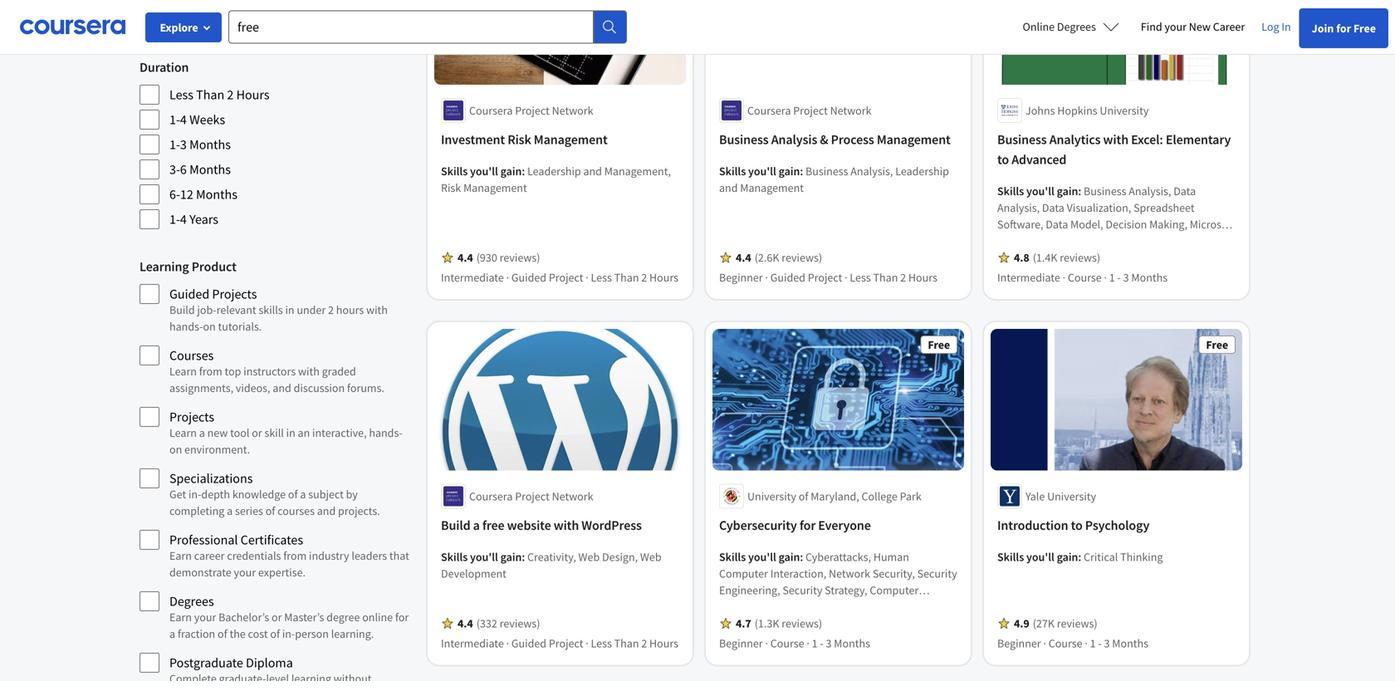 Task type: locate. For each thing, give the bounding box(es) containing it.
skill
[[265, 425, 284, 440]]

your right the find
[[1165, 19, 1187, 34]]

business inside business analytics with excel: elementary to advanced
[[998, 131, 1047, 148]]

4 for weeks
[[180, 111, 187, 128]]

projects down assignments,
[[170, 409, 214, 425]]

1 horizontal spatial university
[[1048, 489, 1097, 504]]

and
[[584, 164, 602, 179], [720, 180, 738, 195], [273, 381, 291, 396], [317, 504, 336, 518], [858, 599, 877, 614]]

2 horizontal spatial security
[[918, 566, 958, 581]]

gain up visualization,
[[1057, 184, 1079, 198]]

introduction to psychology link
[[998, 515, 1236, 535]]

for inside 'earn your bachelor's or master's degree online for a fraction of the cost of in-person learning.'
[[395, 610, 409, 625]]

0 horizontal spatial web
[[579, 549, 600, 564]]

:
[[522, 164, 525, 179], [800, 164, 804, 179], [1079, 184, 1082, 198], [522, 549, 525, 564], [800, 549, 804, 564], [1079, 549, 1082, 564]]

1 down statistical
[[1110, 270, 1116, 285]]

1-4 years
[[170, 211, 219, 228]]

visualization,
[[1067, 200, 1132, 215]]

network up strategy,
[[829, 566, 871, 581]]

on inside learn a new tool or skill in an interactive, hands- on environment.
[[170, 442, 182, 457]]

you'll down analysis
[[749, 164, 777, 179]]

industry
[[309, 548, 349, 563]]

project
[[515, 103, 550, 118], [794, 103, 828, 118], [549, 270, 584, 285], [808, 270, 843, 285], [515, 489, 550, 504], [549, 636, 584, 651]]

0 vertical spatial to
[[998, 151, 1010, 168]]

duration group
[[140, 57, 411, 230]]

1 horizontal spatial 1
[[1091, 636, 1096, 651]]

coursera up analysis
[[748, 103, 791, 118]]

wordpress
[[582, 517, 642, 534]]

3 for introduction to psychology
[[1105, 636, 1111, 651]]

intermediate · guided project · less than 2 hours for management
[[441, 270, 679, 285]]

0 horizontal spatial hands-
[[170, 319, 203, 334]]

subject
[[308, 487, 344, 502]]

1 vertical spatial to
[[1072, 517, 1083, 534]]

you'll for risk
[[470, 164, 498, 179]]

degrees right online
[[1058, 19, 1097, 34]]

beginner down 4.7
[[720, 636, 763, 651]]

in- down master's
[[282, 627, 295, 641]]

with right hours
[[366, 302, 388, 317]]

a left series
[[227, 504, 233, 518]]

0 vertical spatial in
[[285, 302, 295, 317]]

in
[[285, 302, 295, 317], [286, 425, 296, 440]]

hands- inside build job-relevant skills in under 2 hours with hands-on tutorials.
[[170, 319, 203, 334]]

reviews) up intermediate · course · 1 - 3 months
[[1060, 250, 1101, 265]]

reviews) for &
[[782, 250, 823, 265]]

risk right investment
[[508, 131, 532, 148]]

4.4 for business
[[736, 250, 752, 265]]

a inside learn a new tool or skill in an interactive, hands- on environment.
[[199, 425, 205, 440]]

course for to
[[1049, 636, 1083, 651]]

university up excel:
[[1100, 103, 1149, 118]]

1 horizontal spatial in-
[[282, 627, 295, 641]]

for right online
[[395, 610, 409, 625]]

beginner · course · 1 - 3 months
[[720, 636, 871, 651], [998, 636, 1149, 651]]

and inside leadership and management, risk management
[[584, 164, 602, 179]]

gain down investment risk management
[[501, 164, 522, 179]]

earn up demonstrate
[[170, 548, 192, 563]]

0 vertical spatial hands-
[[170, 319, 203, 334]]

reviews) up beginner · guided project · less than 2 hours
[[782, 250, 823, 265]]

1 vertical spatial on
[[170, 442, 182, 457]]

1 horizontal spatial security
[[783, 583, 823, 598]]

2 horizontal spatial university
[[1100, 103, 1149, 118]]

years
[[190, 211, 219, 228]]

a left the new
[[199, 425, 205, 440]]

or inside 'earn your bachelor's or master's degree online for a fraction of the cost of in-person learning.'
[[272, 610, 282, 625]]

coursera project network up investment risk management
[[469, 103, 594, 118]]

of right cost
[[270, 627, 280, 641]]

0 horizontal spatial free
[[928, 337, 951, 352]]

you'll for analytics
[[1027, 184, 1055, 198]]

to left advanced
[[998, 151, 1010, 168]]

bachelor's
[[219, 610, 269, 625]]

2 vertical spatial 1-
[[170, 211, 180, 228]]

postgraduate
[[170, 655, 243, 671]]

business inside business analysis & process management link
[[720, 131, 769, 148]]

1 vertical spatial management,
[[879, 599, 946, 614]]

1 vertical spatial in
[[286, 425, 296, 440]]

gain for for
[[779, 549, 800, 564]]

from inside earn career credentials from industry leaders that demonstrate your expertise.
[[284, 548, 307, 563]]

1 vertical spatial earn
[[170, 610, 192, 625]]

build for build job-relevant skills in under 2 hours with hands-on tutorials.
[[170, 302, 195, 317]]

4.4 left (930
[[458, 250, 473, 265]]

2 intermediate · guided project · less than 2 hours from the top
[[441, 636, 679, 651]]

2 horizontal spatial for
[[1337, 21, 1352, 36]]

security down the interaction,
[[783, 583, 823, 598]]

on left environment. on the bottom left of the page
[[170, 442, 182, 457]]

1 horizontal spatial to
[[1072, 517, 1083, 534]]

·
[[507, 270, 509, 285], [586, 270, 589, 285], [766, 270, 769, 285], [845, 270, 848, 285], [1063, 270, 1066, 285], [1105, 270, 1108, 285], [507, 636, 509, 651], [586, 636, 589, 651], [766, 636, 769, 651], [807, 636, 810, 651], [1044, 636, 1047, 651], [1085, 636, 1088, 651]]

1 vertical spatial intermediate · guided project · less than 2 hours
[[441, 636, 679, 651]]

What do you want to learn? text field
[[228, 10, 594, 44]]

: for management
[[522, 164, 525, 179]]

guided inside "learning product" group
[[170, 286, 210, 302]]

4.4 for investment
[[458, 250, 473, 265]]

than for investment risk management
[[615, 270, 639, 285]]

leadership inside business analysis, leadership and management
[[896, 164, 950, 179]]

business left analysis
[[720, 131, 769, 148]]

coursera image
[[20, 14, 125, 40]]

online
[[1023, 19, 1055, 34]]

skills you'll gain : for risk
[[441, 164, 528, 179]]

2 vertical spatial risk
[[720, 616, 740, 631]]

1 intermediate · guided project · less than 2 hours from the top
[[441, 270, 679, 285]]

1 vertical spatial security,
[[857, 616, 899, 631]]

1 vertical spatial for
[[800, 517, 816, 534]]

intermediate · guided project · less than 2 hours down 4.4 (930 reviews)
[[441, 270, 679, 285]]

1- down 6-
[[170, 211, 180, 228]]

4 for years
[[180, 211, 187, 228]]

3 1- from the top
[[170, 211, 180, 228]]

earn up fraction
[[170, 610, 192, 625]]

0 horizontal spatial -
[[820, 636, 824, 651]]

1 horizontal spatial risk
[[508, 131, 532, 148]]

2 beginner · course · 1 - 3 months from the left
[[998, 636, 1149, 651]]

4.8
[[1015, 250, 1030, 265]]

gain up the interaction,
[[779, 549, 800, 564]]

hands-
[[170, 319, 203, 334], [369, 425, 403, 440]]

reviews) right (332
[[500, 616, 540, 631]]

0 horizontal spatial leadership
[[528, 164, 581, 179]]

leadership inside leadership and management, risk management
[[528, 164, 581, 179]]

certificates
[[241, 532, 303, 548]]

gain for analytics
[[1057, 184, 1079, 198]]

0 vertical spatial learn
[[170, 364, 197, 379]]

guided down 4.4 (930 reviews)
[[512, 270, 547, 285]]

beginner for cybersecurity for everyone
[[720, 636, 763, 651]]

2 horizontal spatial your
[[1165, 19, 1187, 34]]

risk inside investment risk management link
[[508, 131, 532, 148]]

0 vertical spatial degrees
[[1058, 19, 1097, 34]]

reviews) right (27k in the right of the page
[[1058, 616, 1098, 631]]

(1.4k
[[1033, 250, 1058, 265]]

reviews) down models,
[[782, 616, 823, 631]]

management inside leadership and management, risk management
[[464, 180, 527, 195]]

top
[[225, 364, 241, 379]]

4.4 left (332
[[458, 616, 473, 631]]

1 vertical spatial 4
[[180, 211, 187, 228]]

2 for build a free website with wordpress
[[642, 636, 647, 651]]

2 vertical spatial management,
[[742, 616, 809, 631]]

analysis, up software,
[[998, 200, 1040, 215]]

to up skills you'll gain : critical thinking on the right bottom
[[1072, 517, 1083, 534]]

guided down 4.4 (2.6k reviews)
[[771, 270, 806, 285]]

2 earn from the top
[[170, 610, 192, 625]]

course for for
[[771, 636, 805, 651]]

2 horizontal spatial management,
[[879, 599, 946, 614]]

log in link
[[1254, 17, 1300, 37]]

degrees
[[1058, 19, 1097, 34], [170, 593, 214, 610]]

0 vertical spatial for
[[1337, 21, 1352, 36]]

business inside business analysis, leadership and management
[[806, 164, 849, 179]]

beginner down the '4.9'
[[998, 636, 1042, 651]]

design,
[[602, 549, 638, 564]]

0 horizontal spatial build
[[170, 302, 195, 317]]

for for everyone
[[800, 517, 816, 534]]

2 horizontal spatial -
[[1118, 270, 1122, 285]]

from up expertise.
[[284, 548, 307, 563]]

skills for business analysis & process management
[[720, 164, 746, 179]]

0 vertical spatial on
[[203, 319, 216, 334]]

management
[[534, 131, 608, 148], [877, 131, 951, 148], [464, 180, 527, 195], [741, 180, 804, 195]]

guided down learning product
[[170, 286, 210, 302]]

1 vertical spatial hands-
[[369, 425, 403, 440]]

business down &
[[806, 164, 849, 179]]

introduction to psychology
[[998, 517, 1150, 534]]

earn inside 'earn your bachelor's or master's degree online for a fraction of the cost of in-person learning.'
[[170, 610, 192, 625]]

skills for investment risk management
[[441, 164, 468, 179]]

business analysis, leadership and management
[[720, 164, 950, 195]]

risk down investment
[[441, 180, 461, 195]]

1 vertical spatial build
[[441, 517, 471, 534]]

: for free
[[522, 549, 525, 564]]

network for &
[[831, 103, 872, 118]]

intermediate · course · 1 - 3 months
[[998, 270, 1168, 285]]

projects up tutorials.
[[212, 286, 257, 302]]

1- up 3-
[[170, 136, 180, 153]]

learn inside learn a new tool or skill in an interactive, hands- on environment.
[[170, 425, 197, 440]]

0 horizontal spatial beginner · course · 1 - 3 months
[[720, 636, 871, 651]]

from inside "learn from top instructors with graded assignments, videos, and discussion forums."
[[199, 364, 222, 379]]

security up 4.7
[[720, 599, 759, 614]]

1- left weeks
[[170, 111, 180, 128]]

with up the creativity,
[[554, 517, 579, 534]]

in- up completing
[[189, 487, 201, 502]]

join
[[1313, 21, 1335, 36]]

job-
[[197, 302, 217, 317]]

risk
[[508, 131, 532, 148], [441, 180, 461, 195], [720, 616, 740, 631]]

excel:
[[1132, 131, 1164, 148]]

hands- down the job-
[[170, 319, 203, 334]]

guided projects
[[170, 286, 257, 302]]

with inside business analytics with excel: elementary to advanced
[[1104, 131, 1129, 148]]

1 vertical spatial process
[[1028, 233, 1065, 248]]

0 horizontal spatial security
[[720, 599, 759, 614]]

coursera project network
[[469, 103, 594, 118], [748, 103, 872, 118], [469, 489, 594, 504]]

network up business analysis & process management link
[[831, 103, 872, 118]]

investment risk management
[[441, 131, 608, 148]]

1 for everyone
[[812, 636, 818, 651]]

security
[[918, 566, 958, 581], [783, 583, 823, 598], [720, 599, 759, 614]]

1 beginner · course · 1 - 3 months from the left
[[720, 636, 871, 651]]

you'll down investment
[[470, 164, 498, 179]]

less for investment risk management
[[591, 270, 612, 285]]

in right skills
[[285, 302, 295, 317]]

0 vertical spatial security
[[918, 566, 958, 581]]

skills
[[441, 164, 468, 179], [720, 164, 746, 179], [998, 184, 1025, 198], [441, 549, 468, 564], [720, 549, 746, 564], [998, 549, 1025, 564]]

1 vertical spatial from
[[284, 548, 307, 563]]

0 horizontal spatial from
[[199, 364, 222, 379]]

learn for courses
[[170, 364, 197, 379]]

development
[[441, 566, 507, 581]]

business inside business analysis, data analysis, data visualization, spreadsheet software, data model, decision making, microsoft excel, process analysis, statistical visualization
[[1084, 184, 1127, 198]]

and inside get in-depth knowledge of a subject by completing a series of courses and projects.
[[317, 504, 336, 518]]

0 horizontal spatial for
[[395, 610, 409, 625]]

gain down analysis
[[779, 164, 800, 179]]

series
[[235, 504, 263, 518]]

3 for business analytics with excel: elementary to advanced
[[1124, 270, 1130, 285]]

management inside business analysis, leadership and management
[[741, 180, 804, 195]]

1 horizontal spatial degrees
[[1058, 19, 1097, 34]]

log in
[[1262, 19, 1292, 34]]

0 horizontal spatial process
[[831, 131, 875, 148]]

under
[[297, 302, 326, 317]]

university up cybersecurity
[[748, 489, 797, 504]]

2 vertical spatial security
[[720, 599, 759, 614]]

2 for investment risk management
[[642, 270, 647, 285]]

analysis, down business analysis & process management link
[[851, 164, 894, 179]]

risk inside cyberattacks, human computer interaction, network security, security engineering, security strategy, computer security models, leadership and management, risk management, software security, correlation and dependence
[[720, 616, 740, 631]]

security up correlation
[[918, 566, 958, 581]]

0 horizontal spatial on
[[170, 442, 182, 457]]

1 down software
[[812, 636, 818, 651]]

you'll for analysis
[[749, 164, 777, 179]]

dependence
[[741, 633, 802, 648]]

earn for degrees
[[170, 610, 192, 625]]

0 vertical spatial process
[[831, 131, 875, 148]]

months
[[190, 136, 231, 153], [190, 161, 231, 178], [196, 186, 238, 203], [1132, 270, 1168, 285], [834, 636, 871, 651], [1113, 636, 1149, 651]]

0 vertical spatial risk
[[508, 131, 532, 148]]

for right join
[[1337, 21, 1352, 36]]

earn inside earn career credentials from industry leaders that demonstrate your expertise.
[[170, 548, 192, 563]]

2 4 from the top
[[180, 211, 187, 228]]

business
[[720, 131, 769, 148], [998, 131, 1047, 148], [806, 164, 849, 179], [1084, 184, 1127, 198]]

network
[[552, 103, 594, 118], [831, 103, 872, 118], [552, 489, 594, 504], [829, 566, 871, 581]]

0 horizontal spatial to
[[998, 151, 1010, 168]]

0 horizontal spatial or
[[252, 425, 262, 440]]

1 1- from the top
[[170, 111, 180, 128]]

your inside 'earn your bachelor's or master's degree online for a fraction of the cost of in-person learning.'
[[194, 610, 216, 625]]

computer up engineering,
[[720, 566, 769, 581]]

hands- right interactive,
[[369, 425, 403, 440]]

projects
[[212, 286, 257, 302], [170, 409, 214, 425]]

0 vertical spatial management,
[[605, 164, 671, 179]]

to
[[998, 151, 1010, 168], [1072, 517, 1083, 534]]

guided for business
[[771, 270, 806, 285]]

skills you'll gain : down advanced
[[998, 184, 1084, 198]]

1 horizontal spatial free
[[1207, 337, 1229, 352]]

or left master's
[[272, 610, 282, 625]]

courses
[[278, 504, 315, 518]]

0 horizontal spatial computer
[[720, 566, 769, 581]]

0 vertical spatial 1-
[[170, 111, 180, 128]]

: down investment risk management
[[522, 164, 525, 179]]

guided for investment
[[512, 270, 547, 285]]

hours inside duration 'group'
[[236, 86, 270, 103]]

1- for 1-4 years
[[170, 211, 180, 228]]

None search field
[[228, 10, 627, 44]]

your for bachelor's
[[194, 610, 216, 625]]

with up discussion on the bottom of page
[[298, 364, 320, 379]]

a left fraction
[[170, 627, 175, 641]]

skills you'll gain : for for
[[720, 549, 806, 564]]

1 vertical spatial risk
[[441, 180, 461, 195]]

of
[[288, 487, 298, 502], [799, 489, 809, 504], [266, 504, 275, 518], [218, 627, 227, 641], [270, 627, 280, 641]]

in inside learn a new tool or skill in an interactive, hands- on environment.
[[286, 425, 296, 440]]

build left free
[[441, 517, 471, 534]]

management, inside leadership and management, risk management
[[605, 164, 671, 179]]

cybersecurity for everyone link
[[720, 515, 958, 535]]

an
[[298, 425, 310, 440]]

on inside build job-relevant skills in under 2 hours with hands-on tutorials.
[[203, 319, 216, 334]]

1 horizontal spatial or
[[272, 610, 282, 625]]

1 horizontal spatial leadership
[[802, 599, 856, 614]]

intermediate for investment risk management
[[441, 270, 504, 285]]

1 horizontal spatial process
[[1028, 233, 1065, 248]]

0 horizontal spatial 1
[[812, 636, 818, 651]]

with left excel:
[[1104, 131, 1129, 148]]

2 horizontal spatial 1
[[1110, 270, 1116, 285]]

2 horizontal spatial leadership
[[896, 164, 950, 179]]

gain down free
[[501, 549, 522, 564]]

1 horizontal spatial management,
[[742, 616, 809, 631]]

process up (1.4k
[[1028, 233, 1065, 248]]

your down credentials
[[234, 565, 256, 580]]

cost
[[248, 627, 268, 641]]

management,
[[605, 164, 671, 179], [879, 599, 946, 614], [742, 616, 809, 631]]

data up software,
[[1043, 200, 1065, 215]]

skills you'll gain : up development
[[441, 549, 528, 564]]

skills for build a free website with wordpress
[[441, 549, 468, 564]]

1 vertical spatial or
[[272, 610, 282, 625]]

maryland,
[[811, 489, 860, 504]]

1 horizontal spatial your
[[234, 565, 256, 580]]

1 earn from the top
[[170, 548, 192, 563]]

6
[[180, 161, 187, 178]]

1 horizontal spatial -
[[1099, 636, 1102, 651]]

hours for investment risk management
[[650, 270, 679, 285]]

0 vertical spatial intermediate · guided project · less than 2 hours
[[441, 270, 679, 285]]

business up advanced
[[998, 131, 1047, 148]]

0 vertical spatial build
[[170, 302, 195, 317]]

computer down "human"
[[870, 583, 919, 598]]

coursera
[[469, 103, 513, 118], [748, 103, 791, 118], [469, 489, 513, 504]]

management for leadership and management, risk management
[[464, 180, 527, 195]]

2 horizontal spatial free
[[1354, 21, 1377, 36]]

website
[[507, 517, 551, 534]]

2 vertical spatial for
[[395, 610, 409, 625]]

specializations
[[170, 470, 253, 487]]

2 1- from the top
[[170, 136, 180, 153]]

earn for professional certificates
[[170, 548, 192, 563]]

1 horizontal spatial from
[[284, 548, 307, 563]]

1 vertical spatial projects
[[170, 409, 214, 425]]

1 horizontal spatial for
[[800, 517, 816, 534]]

you'll down cybersecurity
[[749, 549, 777, 564]]

course for analytics
[[1068, 270, 1102, 285]]

a
[[199, 425, 205, 440], [300, 487, 306, 502], [227, 504, 233, 518], [473, 517, 480, 534], [170, 627, 175, 641]]

2 learn from the top
[[170, 425, 197, 440]]

build inside build job-relevant skills in under 2 hours with hands-on tutorials.
[[170, 302, 195, 317]]

new
[[1190, 19, 1211, 34]]

0 horizontal spatial in-
[[189, 487, 201, 502]]

business analytics with excel: elementary to advanced link
[[998, 130, 1236, 169]]

0 horizontal spatial risk
[[441, 180, 461, 195]]

with inside "learn from top instructors with graded assignments, videos, and discussion forums."
[[298, 364, 320, 379]]

graded
[[322, 364, 356, 379]]

2
[[227, 86, 234, 103], [642, 270, 647, 285], [901, 270, 907, 285], [328, 302, 334, 317], [642, 636, 647, 651]]

you'll
[[470, 164, 498, 179], [749, 164, 777, 179], [1027, 184, 1055, 198], [470, 549, 498, 564], [749, 549, 777, 564], [1027, 549, 1055, 564]]

risk inside leadership and management, risk management
[[441, 180, 461, 195]]

0 vertical spatial from
[[199, 364, 222, 379]]

coursera project network for free
[[469, 489, 594, 504]]

on
[[203, 319, 216, 334], [170, 442, 182, 457]]

1 horizontal spatial build
[[441, 517, 471, 534]]

1 horizontal spatial beginner · course · 1 - 3 months
[[998, 636, 1149, 651]]

leadership and management, risk management
[[441, 164, 671, 195]]

1 horizontal spatial computer
[[870, 583, 919, 598]]

skills you'll gain : down cybersecurity
[[720, 549, 806, 564]]

beginner · course · 1 - 3 months for cybersecurity
[[720, 636, 871, 651]]

0 vertical spatial 4
[[180, 111, 187, 128]]

learn inside "learn from top instructors with graded assignments, videos, and discussion forums."
[[170, 364, 197, 379]]

0 horizontal spatial degrees
[[170, 593, 214, 610]]

1 learn from the top
[[170, 364, 197, 379]]

discussion
[[294, 381, 345, 396]]

0 horizontal spatial your
[[194, 610, 216, 625]]

risk up and
[[720, 616, 740, 631]]

1 vertical spatial in-
[[282, 627, 295, 641]]

coursera project network up website
[[469, 489, 594, 504]]

beginner · course · 1 - 3 months down the 4.7 (1.3k reviews)
[[720, 636, 871, 651]]

hands- inside learn a new tool or skill in an interactive, hands- on environment.
[[369, 425, 403, 440]]

1 horizontal spatial hands-
[[369, 425, 403, 440]]

intermediate
[[441, 270, 504, 285], [998, 270, 1061, 285], [441, 636, 504, 651]]

business for leadership
[[806, 164, 849, 179]]

skills for business analytics with excel: elementary to advanced
[[998, 184, 1025, 198]]

online degrees
[[1023, 19, 1097, 34]]

4
[[180, 111, 187, 128], [180, 211, 187, 228]]

0 vertical spatial or
[[252, 425, 262, 440]]

network up build a free website with wordpress link
[[552, 489, 594, 504]]

reviews) right (930
[[500, 250, 540, 265]]

yale
[[1026, 489, 1046, 504]]

elementary
[[1166, 131, 1232, 148]]

intermediate · guided project · less than 2 hours down 4.4 (332 reviews)
[[441, 636, 679, 651]]

1 4 from the top
[[180, 111, 187, 128]]

from up assignments,
[[199, 364, 222, 379]]

hands- for guided projects
[[170, 319, 203, 334]]

master's
[[284, 610, 324, 625]]

intermediate down (332
[[441, 636, 504, 651]]

2 inside build job-relevant skills in under 2 hours with hands-on tutorials.
[[328, 302, 334, 317]]

skills you'll gain : down analysis
[[720, 164, 806, 179]]

you'll down advanced
[[1027, 184, 1055, 198]]

on down the job-
[[203, 319, 216, 334]]

1 vertical spatial learn
[[170, 425, 197, 440]]

3 inside duration 'group'
[[180, 136, 187, 153]]

guided down 4.4 (332 reviews)
[[512, 636, 547, 651]]

1 vertical spatial degrees
[[170, 593, 214, 610]]

process inside business analysis, data analysis, data visualization, spreadsheet software, data model, decision making, microsoft excel, process analysis, statistical visualization
[[1028, 233, 1065, 248]]

in-
[[189, 487, 201, 502], [282, 627, 295, 641]]

1 vertical spatial 1-
[[170, 136, 180, 153]]

2 horizontal spatial risk
[[720, 616, 740, 631]]

1 horizontal spatial on
[[203, 319, 216, 334]]

you'll up development
[[470, 549, 498, 564]]

cyberattacks,
[[806, 549, 872, 564]]

interaction,
[[771, 566, 827, 581]]

0 vertical spatial in-
[[189, 487, 201, 502]]

build
[[170, 302, 195, 317], [441, 517, 471, 534]]

business for &
[[720, 131, 769, 148]]



Task type: vqa. For each thing, say whether or not it's contained in the screenshot.


Task type: describe. For each thing, give the bounding box(es) containing it.
4.4 for build
[[458, 616, 473, 631]]

(2.6k
[[755, 250, 780, 265]]

investment
[[441, 131, 505, 148]]

skills you'll gain : for a
[[441, 549, 528, 564]]

to inside business analytics with excel: elementary to advanced
[[998, 151, 1010, 168]]

reviews) for psychology
[[1058, 616, 1098, 631]]

4.7 (1.3k reviews)
[[736, 616, 823, 631]]

mixed
[[170, 12, 202, 28]]

6-
[[170, 186, 180, 203]]

- for with
[[1118, 270, 1122, 285]]

weeks
[[190, 111, 225, 128]]

skills for cybersecurity for everyone
[[720, 549, 746, 564]]

you'll for for
[[749, 549, 777, 564]]

demonstrate
[[170, 565, 232, 580]]

3 for cybersecurity for everyone
[[826, 636, 832, 651]]

projects.
[[338, 504, 380, 518]]

in inside build job-relevant skills in under 2 hours with hands-on tutorials.
[[285, 302, 295, 317]]

correlation
[[901, 616, 956, 631]]

(1.3k
[[755, 616, 780, 631]]

explore
[[160, 20, 198, 35]]

online degrees button
[[1010, 8, 1133, 45]]

strategy,
[[825, 583, 868, 598]]

advanced
[[1012, 151, 1067, 168]]

leaders
[[352, 548, 387, 563]]

environment.
[[184, 442, 250, 457]]

: for &
[[800, 164, 804, 179]]

in
[[1282, 19, 1292, 34]]

visualization
[[1162, 233, 1224, 248]]

reviews) for with
[[1060, 250, 1101, 265]]

on for projects
[[170, 442, 182, 457]]

tutorials.
[[218, 319, 262, 334]]

than for build a free website with wordpress
[[615, 636, 639, 651]]

johns hopkins university
[[1026, 103, 1149, 118]]

find
[[1142, 19, 1163, 34]]

2 web from the left
[[641, 549, 662, 564]]

your for new
[[1165, 19, 1187, 34]]

degrees inside "learning product" group
[[170, 593, 214, 610]]

network for free
[[552, 489, 594, 504]]

4.4 (2.6k reviews)
[[736, 250, 823, 265]]

skills you'll gain : for analysis
[[720, 164, 806, 179]]

4.9 (27k reviews)
[[1015, 616, 1098, 631]]

reviews) for management
[[500, 250, 540, 265]]

coursera project network for &
[[748, 103, 872, 118]]

1 vertical spatial data
[[1043, 200, 1065, 215]]

1 for with
[[1110, 270, 1116, 285]]

management for business analysis, leadership and management
[[741, 180, 804, 195]]

career
[[194, 548, 225, 563]]

beginner for introduction to psychology
[[998, 636, 1042, 651]]

hours for business analysis & process management
[[909, 270, 938, 285]]

skills
[[259, 302, 283, 317]]

engineering,
[[720, 583, 781, 598]]

learn for projects
[[170, 425, 197, 440]]

degrees inside popup button
[[1058, 19, 1097, 34]]

professional certificates
[[170, 532, 303, 548]]

&
[[820, 131, 829, 148]]

a inside 'earn your bachelor's or master's degree online for a fraction of the cost of in-person learning.'
[[170, 627, 175, 641]]

build for build a free website with wordpress
[[441, 517, 471, 534]]

build a free website with wordpress link
[[441, 515, 680, 535]]

gain for analysis
[[779, 164, 800, 179]]

by
[[346, 487, 358, 502]]

less for business analysis & process management
[[850, 270, 871, 285]]

gain down introduction to psychology at the right of page
[[1057, 549, 1079, 564]]

you'll for a
[[470, 549, 498, 564]]

1 web from the left
[[579, 549, 600, 564]]

business analysis, data analysis, data visualization, spreadsheet software, data model, decision making, microsoft excel, process analysis, statistical visualization
[[998, 184, 1235, 248]]

- for psychology
[[1099, 636, 1102, 651]]

forums.
[[347, 381, 385, 396]]

hours
[[336, 302, 364, 317]]

with inside build job-relevant skills in under 2 hours with hands-on tutorials.
[[366, 302, 388, 317]]

business for data
[[1084, 184, 1127, 198]]

coursera for a
[[469, 489, 513, 504]]

0 vertical spatial security,
[[873, 566, 916, 581]]

on for guided projects
[[203, 319, 216, 334]]

2 for business analysis & process management
[[901, 270, 907, 285]]

to inside the 'introduction to psychology' link
[[1072, 517, 1083, 534]]

intermediate for business analytics with excel: elementary to advanced
[[998, 270, 1061, 285]]

build a free website with wordpress
[[441, 517, 642, 534]]

1- for 1-4 weeks
[[170, 111, 180, 128]]

career
[[1214, 19, 1246, 34]]

free for introduction to psychology
[[1207, 337, 1229, 352]]

coursera project network for management
[[469, 103, 594, 118]]

join for free link
[[1300, 8, 1389, 48]]

log
[[1262, 19, 1280, 34]]

0 horizontal spatial university
[[748, 489, 797, 504]]

0 vertical spatial projects
[[212, 286, 257, 302]]

1 for psychology
[[1091, 636, 1096, 651]]

join for free
[[1313, 21, 1377, 36]]

of up cybersecurity for everyone
[[799, 489, 809, 504]]

business analysis & process management link
[[720, 130, 958, 149]]

find your new career link
[[1133, 17, 1254, 37]]

network for management
[[552, 103, 594, 118]]

analysis, down model, at the right of the page
[[1067, 233, 1110, 248]]

statistical
[[1112, 233, 1160, 248]]

cybersecurity for everyone
[[720, 517, 871, 534]]

of up courses
[[288, 487, 298, 502]]

network inside cyberattacks, human computer interaction, network security, security engineering, security strategy, computer security models, leadership and management, risk management, software security, correlation and dependence
[[829, 566, 871, 581]]

skills you'll gain : critical thinking
[[998, 549, 1164, 564]]

or inside learn a new tool or skill in an interactive, hands- on environment.
[[252, 425, 262, 440]]

for for free
[[1337, 21, 1352, 36]]

model,
[[1071, 217, 1104, 232]]

4.4 (332 reviews)
[[458, 616, 540, 631]]

reviews) for free
[[500, 616, 540, 631]]

relevant
[[217, 302, 256, 317]]

learn a new tool or skill in an interactive, hands- on environment.
[[170, 425, 403, 457]]

new
[[207, 425, 228, 440]]

videos,
[[236, 381, 270, 396]]

college
[[862, 489, 898, 504]]

gain for a
[[501, 549, 522, 564]]

than inside duration 'group'
[[196, 86, 225, 103]]

(332
[[477, 616, 498, 631]]

earn career credentials from industry leaders that demonstrate your expertise.
[[170, 548, 410, 580]]

in- inside 'earn your bachelor's or master's degree online for a fraction of the cost of in-person learning.'
[[282, 627, 295, 641]]

expertise.
[[258, 565, 306, 580]]

than for business analysis & process management
[[874, 270, 899, 285]]

intermediate for build a free website with wordpress
[[441, 636, 504, 651]]

duration
[[140, 59, 189, 76]]

and
[[720, 633, 739, 648]]

of down knowledge
[[266, 504, 275, 518]]

assignments,
[[170, 381, 234, 396]]

knowledge
[[233, 487, 286, 502]]

yale university
[[1026, 489, 1097, 504]]

in- inside get in-depth knowledge of a subject by completing a series of courses and projects.
[[189, 487, 201, 502]]

and inside cyberattacks, human computer interaction, network security, security engineering, security strategy, computer security models, leadership and management, risk management, software security, correlation and dependence
[[858, 599, 877, 614]]

reviews) for everyone
[[782, 616, 823, 631]]

business analytics with excel: elementary to advanced
[[998, 131, 1232, 168]]

free for cybersecurity for everyone
[[928, 337, 951, 352]]

- for everyone
[[820, 636, 824, 651]]

decision
[[1106, 217, 1148, 232]]

your inside earn career credentials from industry leaders that demonstrate your expertise.
[[234, 565, 256, 580]]

and inside business analysis, leadership and management
[[720, 180, 738, 195]]

intermediate · guided project · less than 2 hours for free
[[441, 636, 679, 651]]

degree
[[327, 610, 360, 625]]

2 vertical spatial data
[[1046, 217, 1069, 232]]

: for with
[[1079, 184, 1082, 198]]

: left critical
[[1079, 549, 1082, 564]]

management for business analysis & process management
[[877, 131, 951, 148]]

coursera for risk
[[469, 103, 513, 118]]

beginner · course · 1 - 3 months for introduction
[[998, 636, 1149, 651]]

explore button
[[145, 12, 222, 42]]

that
[[390, 548, 410, 563]]

2 inside duration 'group'
[[227, 86, 234, 103]]

person
[[295, 627, 329, 641]]

hours for build a free website with wordpress
[[650, 636, 679, 651]]

analytics
[[1050, 131, 1101, 148]]

less than 2 hours
[[170, 86, 270, 103]]

microsoft
[[1190, 217, 1235, 232]]

1 vertical spatial computer
[[870, 583, 919, 598]]

software
[[811, 616, 854, 631]]

analysis, up spreadsheet
[[1129, 184, 1172, 198]]

0 vertical spatial data
[[1174, 184, 1197, 198]]

spreadsheet
[[1134, 200, 1195, 215]]

instructors
[[244, 364, 296, 379]]

of left the
[[218, 627, 227, 641]]

interactive,
[[312, 425, 367, 440]]

less inside duration 'group'
[[170, 86, 194, 103]]

1- for 1-3 months
[[170, 136, 180, 153]]

software,
[[998, 217, 1044, 232]]

guided for build
[[512, 636, 547, 651]]

4.9
[[1015, 616, 1030, 631]]

hands- for projects
[[369, 425, 403, 440]]

less for build a free website with wordpress
[[591, 636, 612, 651]]

you'll down introduction
[[1027, 549, 1055, 564]]

and inside "learn from top instructors with graded assignments, videos, and discussion forums."
[[273, 381, 291, 396]]

learning
[[140, 258, 189, 275]]

a up courses
[[300, 487, 306, 502]]

earn your bachelor's or master's degree online for a fraction of the cost of in-person learning.
[[170, 610, 409, 641]]

coursera for analysis
[[748, 103, 791, 118]]

business for with
[[998, 131, 1047, 148]]

get
[[170, 487, 186, 502]]

1 vertical spatial security
[[783, 583, 823, 598]]

gain for risk
[[501, 164, 522, 179]]

online
[[362, 610, 393, 625]]

a left free
[[473, 517, 480, 534]]

leadership inside cyberattacks, human computer interaction, network security, security engineering, security strategy, computer security models, leadership and management, risk management, software security, correlation and dependence
[[802, 599, 856, 614]]

3-
[[170, 161, 180, 178]]

skills you'll gain : for analytics
[[998, 184, 1084, 198]]

analysis, inside business analysis, leadership and management
[[851, 164, 894, 179]]

build job-relevant skills in under 2 hours with hands-on tutorials.
[[170, 302, 388, 334]]

tool
[[230, 425, 250, 440]]

4.7
[[736, 616, 752, 631]]

free
[[483, 517, 505, 534]]

beginner for business analysis & process management
[[720, 270, 763, 285]]

0 vertical spatial computer
[[720, 566, 769, 581]]

learning product group
[[140, 257, 411, 681]]

critical
[[1084, 549, 1119, 564]]

: for everyone
[[800, 549, 804, 564]]



